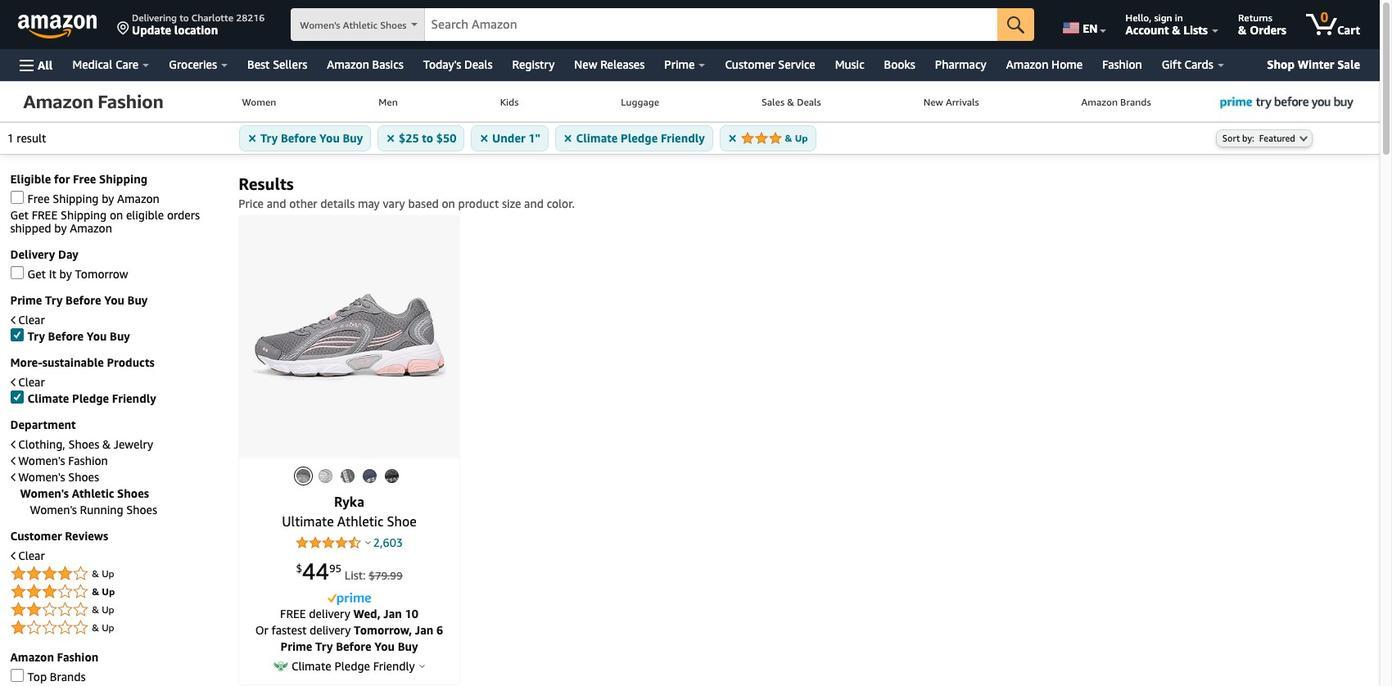 Task type: locate. For each thing, give the bounding box(es) containing it.
2 vertical spatial friendly
[[373, 659, 415, 673]]

amazon for amazon basics
[[327, 57, 369, 71]]

1 horizontal spatial friendly
[[373, 659, 415, 673]]

featured
[[1259, 133, 1296, 144]]

2 vertical spatial shipping
[[61, 208, 107, 222]]

0 vertical spatial free
[[73, 172, 96, 186]]

2 vertical spatial climate pledge friendly
[[292, 659, 415, 673]]

1 horizontal spatial try before you buy
[[260, 131, 363, 145]]

shoes up running
[[117, 487, 149, 501]]

$25 to $50
[[399, 131, 457, 145]]

clear link
[[10, 313, 45, 327], [10, 375, 45, 389], [10, 549, 45, 563]]

0 horizontal spatial climate pledge friendly
[[27, 392, 156, 406]]

books
[[884, 57, 916, 71]]

try before you buy link down women
[[239, 125, 371, 152]]

& up for the right '3 stars & up' element
[[785, 132, 808, 144]]

1 vertical spatial free
[[280, 607, 306, 621]]

& up for 1 star & up element
[[92, 622, 114, 634]]

try up more-
[[27, 330, 45, 344]]

all button
[[12, 49, 60, 81]]

1 horizontal spatial climate
[[292, 659, 332, 673]]

0 horizontal spatial friendly
[[112, 392, 156, 406]]

0 horizontal spatial brands
[[50, 670, 86, 684]]

clear link down more-
[[10, 375, 45, 389]]

free inside free shipping by amazon get free shipping on eligible orders shipped by amazon
[[27, 192, 50, 206]]

try down or fastest delivery tomorrow, jan 6 "element"
[[315, 639, 333, 653]]

by down eligible for free shipping
[[102, 192, 114, 206]]

jewelry
[[114, 438, 153, 452]]

0 horizontal spatial jan
[[384, 607, 402, 621]]

1 vertical spatial customer
[[10, 529, 62, 543]]

1 horizontal spatial new
[[924, 96, 943, 108]]

deals right "sales"
[[797, 96, 821, 108]]

returns
[[1238, 11, 1273, 24]]

4 stars & up element
[[10, 565, 222, 584]]

customer service
[[725, 57, 816, 71]]

clear up more-
[[18, 313, 45, 327]]

2 vertical spatial pledge
[[334, 659, 370, 673]]

sellers
[[273, 57, 307, 71]]

get down eligible
[[10, 208, 29, 222]]

& up down sales & deals
[[785, 132, 808, 144]]

shoes up basics
[[380, 19, 407, 31]]

& right "sales"
[[787, 96, 794, 108]]

amazon basics link
[[317, 53, 413, 76]]

to for $25
[[422, 131, 433, 145]]

checkbox image left top
[[10, 670, 23, 683]]

3 stars & up element up 1 star & up element
[[10, 583, 222, 602]]

checkbox image inside get it by tomorrow link
[[10, 267, 23, 280]]

1 horizontal spatial free
[[73, 172, 96, 186]]

0 vertical spatial try before you buy
[[260, 131, 363, 145]]

climate up department
[[27, 392, 69, 406]]

& left "orders"
[[1238, 23, 1247, 37]]

0 horizontal spatial free
[[32, 208, 58, 222]]

0 horizontal spatial and
[[267, 197, 286, 211]]

0 horizontal spatial climate pledge friendly link
[[10, 391, 156, 406]]

luggage
[[621, 96, 659, 108]]

try before you buy link up sustainable in the left of the page
[[10, 329, 130, 344]]

buy
[[343, 131, 363, 145], [127, 294, 148, 308], [110, 330, 130, 344], [398, 639, 418, 653]]

and right size
[[524, 197, 544, 211]]

2 horizontal spatial friendly
[[661, 131, 705, 145]]

charlotte
[[192, 11, 233, 24]]

jan left 10
[[384, 607, 402, 621]]

0 vertical spatial brands
[[1120, 96, 1151, 108]]

up
[[795, 132, 808, 144], [102, 568, 114, 580], [102, 586, 115, 598], [102, 604, 114, 616], [102, 622, 114, 634]]

pledge down luggage
[[621, 131, 658, 145]]

2 vertical spatial athletic
[[337, 514, 384, 530]]

0 horizontal spatial prime
[[10, 294, 42, 308]]

women's for women's shoes
[[18, 470, 65, 484]]

delivery
[[309, 607, 350, 621], [310, 623, 351, 637]]

women's inside search field
[[300, 19, 340, 31]]

0 vertical spatial jan
[[384, 607, 402, 621]]

sort
[[1223, 133, 1240, 144]]

sustainable
[[42, 356, 104, 370]]

3 checkbox image from the top
[[10, 329, 23, 342]]

checkbox image
[[10, 191, 23, 204], [10, 267, 23, 280], [10, 329, 23, 342], [10, 391, 23, 404], [10, 670, 23, 683]]

pharmacy link
[[925, 53, 996, 76]]

or
[[255, 623, 268, 637]]

women's
[[300, 19, 340, 31], [18, 454, 65, 468], [18, 470, 65, 484], [20, 487, 69, 501], [30, 503, 77, 517]]

1 horizontal spatial climate pledge friendly
[[292, 659, 415, 673]]

list:
[[345, 569, 366, 583]]

amazon fashion
[[10, 651, 99, 665]]

$50
[[436, 131, 457, 145]]

1 result
[[7, 131, 46, 145]]

1 horizontal spatial prime try before you buy
[[281, 639, 418, 653]]

clear link for try before you buy
[[10, 313, 45, 327]]

& up down 4 stars & up element
[[92, 586, 115, 598]]

2,603 link
[[373, 536, 403, 550]]

1 horizontal spatial and
[[524, 197, 544, 211]]

women link
[[191, 82, 327, 121]]

delivery down free delivery wed, jan 10 element
[[310, 623, 351, 637]]

day
[[58, 248, 78, 262]]

2 vertical spatial clear link
[[10, 549, 45, 563]]

& up down 2 stars & up element
[[92, 622, 114, 634]]

0 vertical spatial get
[[10, 208, 29, 222]]

top brands
[[27, 670, 86, 684]]

1 vertical spatial athletic
[[72, 487, 114, 501]]

0 vertical spatial to
[[179, 11, 189, 24]]

2 clear link from the top
[[10, 375, 45, 389]]

you down tomorrow at the left of page
[[104, 294, 124, 308]]

amazon up top
[[10, 651, 54, 665]]

climate pledge friendly down luggage
[[576, 131, 705, 145]]

0 horizontal spatial climate
[[27, 392, 69, 406]]

by
[[102, 192, 114, 206], [54, 222, 67, 235], [59, 267, 72, 281]]

fashion up the amazon brands link
[[1103, 57, 1142, 71]]

by right it
[[59, 267, 72, 281]]

climate
[[576, 131, 618, 145], [27, 392, 69, 406], [292, 659, 332, 673]]

3 stars & up element
[[741, 132, 808, 146], [10, 583, 222, 602]]

up inside 4 stars & up element
[[102, 568, 114, 580]]

to inside $25 to $50 'link'
[[422, 131, 433, 145]]

prime try before you buy
[[10, 294, 148, 308], [281, 639, 418, 653]]

& inside returns & orders
[[1238, 23, 1247, 37]]

shoes inside search field
[[380, 19, 407, 31]]

friendly
[[661, 131, 705, 145], [112, 392, 156, 406], [373, 659, 415, 673]]

checkbox image up more-
[[10, 329, 23, 342]]

amazon for amazon brands
[[1082, 96, 1118, 108]]

1 vertical spatial to
[[422, 131, 433, 145]]

on left eligible
[[110, 208, 123, 222]]

checkbox image for climate pledge friendly
[[10, 391, 23, 404]]

0 vertical spatial deals
[[464, 57, 493, 71]]

free up fastest
[[280, 607, 306, 621]]

2 vertical spatial clear
[[18, 549, 45, 563]]

amazon prime image
[[328, 593, 371, 606]]

checkbox image down eligible
[[10, 191, 23, 204]]

today's deals
[[423, 57, 493, 71]]

2 vertical spatial climate
[[292, 659, 332, 673]]

on inside free shipping by amazon get free shipping on eligible orders shipped by amazon
[[110, 208, 123, 222]]

& left jewelry
[[102, 438, 111, 452]]

0 horizontal spatial free
[[27, 192, 50, 206]]

for
[[54, 172, 70, 186]]

by up the day
[[54, 222, 67, 235]]

athletic inside women's athletic shoes search field
[[343, 19, 378, 31]]

fashion up top brands
[[57, 651, 99, 665]]

free delivery wed, jan 10 or fastest delivery tomorrow, jan 6
[[255, 607, 443, 637]]

1 vertical spatial 3 stars & up element
[[10, 583, 222, 602]]

climate inside button
[[292, 659, 332, 673]]

1 vertical spatial jan
[[415, 623, 434, 637]]

0 vertical spatial free
[[32, 208, 58, 222]]

you up the more-sustainable products
[[87, 330, 107, 344]]

women's up 'sellers'
[[300, 19, 340, 31]]

color.
[[547, 197, 575, 211]]

by:
[[1242, 133, 1255, 144]]

get inside free shipping by amazon get free shipping on eligible orders shipped by amazon
[[10, 208, 29, 222]]

$
[[296, 561, 302, 575]]

0 vertical spatial delivery
[[309, 607, 350, 621]]

new left arrivals
[[924, 96, 943, 108]]

2 checkbox image from the top
[[10, 267, 23, 280]]

2 vertical spatial fashion
[[57, 651, 99, 665]]

you
[[319, 131, 340, 145], [104, 294, 124, 308], [87, 330, 107, 344], [374, 639, 395, 653]]

free down eligible
[[27, 192, 50, 206]]

ultimate
[[282, 514, 334, 530]]

0 horizontal spatial try before you buy link
[[10, 329, 130, 344]]

prime down women's athletic shoes search field
[[664, 57, 695, 71]]

delivery down amazon prime image
[[309, 607, 350, 621]]

location
[[174, 23, 218, 37]]

women's for women's athletic shoes
[[300, 19, 340, 31]]

clear down customer reviews
[[18, 549, 45, 563]]

en
[[1083, 21, 1098, 35]]

clear down more-
[[18, 375, 45, 389]]

0 vertical spatial new
[[574, 57, 597, 71]]

customer up "sales"
[[725, 57, 775, 71]]

5 checkbox image from the top
[[10, 670, 23, 683]]

prime try before you buy down get it by tomorrow
[[10, 294, 148, 308]]

update
[[132, 23, 171, 37]]

up inside 2 stars & up element
[[102, 604, 114, 616]]

pharmacy
[[935, 57, 987, 71]]

fashion
[[1103, 57, 1142, 71], [68, 454, 108, 468], [57, 651, 99, 665]]

0 vertical spatial clear link
[[10, 313, 45, 327]]

shoes
[[380, 19, 407, 31], [68, 438, 99, 452], [68, 470, 99, 484], [117, 487, 149, 501], [126, 503, 157, 517]]

try before you buy link
[[239, 125, 371, 152], [10, 329, 130, 344]]

44
[[302, 558, 329, 585]]

amazon left "home"
[[1006, 57, 1049, 71]]

clothing,
[[18, 438, 65, 452]]

list
[[239, 125, 1023, 152]]

0 horizontal spatial on
[[110, 208, 123, 222]]

checkbox image inside top brands link
[[10, 670, 23, 683]]

1 vertical spatial brands
[[50, 670, 86, 684]]

to left charlotte
[[179, 11, 189, 24]]

0 horizontal spatial deals
[[464, 57, 493, 71]]

None submit
[[998, 8, 1035, 41]]

you up details
[[319, 131, 340, 145]]

1 star & up element
[[10, 619, 222, 638]]

0 vertical spatial 3 stars & up element
[[741, 132, 808, 146]]

0 horizontal spatial to
[[179, 11, 189, 24]]

jan left '6'
[[415, 623, 434, 637]]

0 horizontal spatial pledge
[[72, 392, 109, 406]]

& left 'lists'
[[1172, 23, 1181, 37]]

amazon for amazon fashion
[[10, 651, 54, 665]]

0 vertical spatial clear
[[18, 313, 45, 327]]

& down 4 stars & up element
[[92, 586, 99, 598]]

6
[[437, 623, 443, 637]]

pledge down or fastest delivery tomorrow, jan 6 "element"
[[334, 659, 370, 673]]

jan
[[384, 607, 402, 621], [415, 623, 434, 637]]

account
[[1126, 23, 1169, 37]]

0 horizontal spatial prime try before you buy
[[10, 294, 148, 308]]

on right based
[[442, 197, 455, 211]]

up down 4 stars & up element
[[102, 586, 115, 598]]

1 vertical spatial delivery
[[310, 623, 351, 637]]

try before you buy inside list
[[260, 131, 363, 145]]

1 horizontal spatial popover image
[[419, 664, 425, 669]]

women's fashion link
[[10, 454, 108, 468]]

and down results
[[267, 197, 286, 211]]

& up up 2 stars & up element
[[92, 568, 114, 580]]

1 horizontal spatial customer
[[725, 57, 775, 71]]

0 horizontal spatial new
[[574, 57, 597, 71]]

1 horizontal spatial deals
[[797, 96, 821, 108]]

up up 1 star & up element
[[102, 604, 114, 616]]

2 horizontal spatial prime
[[664, 57, 695, 71]]

get
[[10, 208, 29, 222], [27, 267, 46, 281]]

2 clear from the top
[[18, 375, 45, 389]]

by for shipping
[[102, 192, 114, 206]]

fashion down clothing, shoes & jewelry
[[68, 454, 108, 468]]

popover image
[[365, 541, 371, 545], [419, 664, 425, 669]]

free down eligible
[[32, 208, 58, 222]]

4 checkbox image from the top
[[10, 391, 23, 404]]

winter
[[1298, 57, 1335, 71]]

friendly down products at the left
[[112, 392, 156, 406]]

0 horizontal spatial try before you buy
[[27, 330, 130, 344]]

checkbox image down delivery
[[10, 267, 23, 280]]

free shipping by amazon get free shipping on eligible orders shipped by amazon
[[10, 192, 200, 235]]

1 clear from the top
[[18, 313, 45, 327]]

fashion inside fashion 'link'
[[1103, 57, 1142, 71]]

0 vertical spatial fashion
[[1103, 57, 1142, 71]]

athletic
[[343, 19, 378, 31], [72, 487, 114, 501], [337, 514, 384, 530]]

climate pledge friendly link down the more-sustainable products
[[10, 391, 156, 406]]

get it by tomorrow
[[27, 267, 128, 281]]

amazon home
[[1006, 57, 1083, 71]]

0 vertical spatial friendly
[[661, 131, 705, 145]]

& down sales & deals
[[785, 132, 792, 144]]

try before you buy down women
[[260, 131, 363, 145]]

brands inside navigation navigation
[[1120, 96, 1151, 108]]

1 vertical spatial get
[[27, 267, 46, 281]]

checkbox image for free shipping by amazon
[[10, 191, 23, 204]]

sales
[[762, 96, 785, 108]]

to right $25
[[422, 131, 433, 145]]

top brands link
[[10, 670, 86, 684]]

prime
[[664, 57, 695, 71], [10, 294, 42, 308], [281, 639, 312, 653]]

brands down fashion 'link'
[[1120, 96, 1151, 108]]

1 clear link from the top
[[10, 313, 45, 327]]

amazon fashion image
[[23, 82, 180, 123]]

2 and from the left
[[524, 197, 544, 211]]

& up up 1 star & up element
[[92, 604, 114, 616]]

prime down delivery
[[10, 294, 42, 308]]

climate down fastest
[[292, 659, 332, 673]]

best
[[247, 57, 270, 71]]

prime inside navigation navigation
[[664, 57, 695, 71]]

1 delivery from the top
[[309, 607, 350, 621]]

new left releases
[[574, 57, 597, 71]]

before up sustainable in the left of the page
[[48, 330, 84, 344]]

buy down men link
[[343, 131, 363, 145]]

hello,
[[1126, 11, 1152, 24]]

climate pledge friendly link
[[555, 125, 713, 152], [10, 391, 156, 406]]

athletic up women's running shoes link
[[72, 487, 114, 501]]

2 horizontal spatial pledge
[[621, 131, 658, 145]]

customer for customer reviews
[[10, 529, 62, 543]]

up for 1 star & up element
[[102, 622, 114, 634]]

brands for amazon brands
[[1120, 96, 1151, 108]]

climate pledge friendly link down luggage
[[555, 125, 713, 152]]

products
[[107, 356, 155, 370]]

1 vertical spatial by
[[54, 222, 67, 235]]

clear link for climate pledge friendly
[[10, 375, 45, 389]]

up down 2 stars & up element
[[102, 622, 114, 634]]

0 vertical spatial athletic
[[343, 19, 378, 31]]

2 horizontal spatial climate pledge friendly
[[576, 131, 705, 145]]

1 horizontal spatial pledge
[[334, 659, 370, 673]]

up down sales & deals
[[795, 132, 808, 144]]

deals inside today's deals link
[[464, 57, 493, 71]]

customer inside navigation navigation
[[725, 57, 775, 71]]

0 horizontal spatial 3 stars & up element
[[10, 583, 222, 602]]

brands
[[1120, 96, 1151, 108], [50, 670, 86, 684]]

try before you buy up the more-sustainable products
[[27, 330, 130, 344]]

price
[[238, 197, 264, 211]]

customer for customer service
[[725, 57, 775, 71]]

clear link up more-
[[10, 313, 45, 327]]

sales & deals link
[[711, 82, 872, 121]]

free
[[32, 208, 58, 222], [280, 607, 306, 621]]

climate pledge friendly inside list
[[576, 131, 705, 145]]

1 vertical spatial new
[[924, 96, 943, 108]]

1 horizontal spatial prime
[[281, 639, 312, 653]]

friendly down tomorrow,
[[373, 659, 415, 673]]

other
[[289, 197, 317, 211]]

1 vertical spatial deals
[[797, 96, 821, 108]]

1 vertical spatial clear
[[18, 375, 45, 389]]

to inside delivering to charlotte 28216 update location
[[179, 11, 189, 24]]

climate pledge friendly down the more-sustainable products
[[27, 392, 156, 406]]

1 horizontal spatial free
[[280, 607, 306, 621]]

0 vertical spatial climate pledge friendly link
[[555, 125, 713, 152]]

2 delivery from the top
[[310, 623, 351, 637]]

1 horizontal spatial try before you buy link
[[239, 125, 371, 152]]

1 checkbox image from the top
[[10, 191, 23, 204]]

1 horizontal spatial to
[[422, 131, 433, 145]]

2 vertical spatial by
[[59, 267, 72, 281]]

1 horizontal spatial brands
[[1120, 96, 1151, 108]]

women's down women's fashion link
[[18, 470, 65, 484]]

music link
[[825, 53, 874, 76]]

up for the right '3 stars & up' element
[[795, 132, 808, 144]]

ryka ultimate athletic shoe image
[[252, 294, 446, 382]]

customer reviews
[[10, 529, 108, 543]]

1 horizontal spatial on
[[442, 197, 455, 211]]

amazon down fashion 'link'
[[1082, 96, 1118, 108]]

up inside 1 star & up element
[[102, 622, 114, 634]]

0 vertical spatial climate pledge friendly
[[576, 131, 705, 145]]

0 vertical spatial try before you buy link
[[239, 125, 371, 152]]

amazon home link
[[996, 53, 1093, 76]]

2 horizontal spatial climate
[[576, 131, 618, 145]]

on inside 'results price and other details may vary based on product size and color.'
[[442, 197, 455, 211]]

before down women link
[[281, 131, 316, 145]]

arrivals
[[946, 96, 979, 108]]

climate pledge friendly down or fastest delivery tomorrow, jan 6 "element"
[[292, 659, 415, 673]]

registry link
[[502, 53, 565, 76]]

1 vertical spatial fashion
[[68, 454, 108, 468]]

1 vertical spatial free
[[27, 192, 50, 206]]

athletic inside women's athletic shoes women's running shoes
[[72, 487, 114, 501]]

pledge down the more-sustainable products
[[72, 392, 109, 406]]

gift cards
[[1162, 57, 1214, 71]]

up up 2 stars & up element
[[102, 568, 114, 580]]

women's fashion
[[18, 454, 108, 468]]

friendly down luggage link
[[661, 131, 705, 145]]

0 vertical spatial customer
[[725, 57, 775, 71]]

before down get it by tomorrow
[[66, 294, 101, 308]]

brands down amazon fashion
[[50, 670, 86, 684]]

0 horizontal spatial customer
[[10, 529, 62, 543]]

2 stars & up element
[[10, 601, 222, 620]]

up for the bottom '3 stars & up' element
[[102, 586, 115, 598]]



Task type: describe. For each thing, give the bounding box(es) containing it.
Women's Athletic Shoes search field
[[291, 8, 1035, 43]]

gift cards link
[[1152, 53, 1234, 76]]

product
[[458, 197, 499, 211]]

1 vertical spatial prime try before you buy
[[281, 639, 418, 653]]

fashion for amazon fashion
[[57, 651, 99, 665]]

1 vertical spatial friendly
[[112, 392, 156, 406]]

eligible
[[10, 172, 51, 186]]

new releases
[[574, 57, 645, 71]]

tomorrow,
[[354, 623, 412, 637]]

amazon brands
[[1082, 96, 1151, 108]]

1 horizontal spatial 3 stars & up element
[[741, 132, 808, 146]]

amazon up eligible
[[117, 192, 160, 206]]

prime try before you buy image
[[1213, 82, 1362, 122]]

& inside list
[[785, 132, 792, 144]]

1 vertical spatial climate
[[27, 392, 69, 406]]

deals inside the sales & deals "link"
[[797, 96, 821, 108]]

popover image inside climate pledge friendly button
[[419, 664, 425, 669]]

1 horizontal spatial climate pledge friendly link
[[555, 125, 713, 152]]

result
[[17, 131, 46, 145]]

shop winter sale link
[[1261, 54, 1367, 75]]

shoes up women's athletic shoes women's running shoes
[[68, 470, 99, 484]]

wed,
[[353, 607, 381, 621]]

& up for the bottom '3 stars & up' element
[[92, 586, 115, 598]]

best sellers
[[247, 57, 307, 71]]

in
[[1175, 11, 1183, 24]]

free inside free shipping by amazon get free shipping on eligible orders shipped by amazon
[[32, 208, 58, 222]]

before down or fastest delivery tomorrow, jan 6 "element"
[[336, 639, 371, 653]]

& up for 2 stars & up element
[[92, 604, 114, 616]]

by for it
[[59, 267, 72, 281]]

women's for women's fashion
[[18, 454, 65, 468]]

athletic for women's athletic shoes women's running shoes
[[72, 487, 114, 501]]

buy down tomorrow,
[[398, 639, 418, 653]]

0 vertical spatial prime try before you buy
[[10, 294, 148, 308]]

3 clear from the top
[[18, 549, 45, 563]]

more-sustainable products
[[10, 356, 155, 370]]

all
[[38, 58, 53, 72]]

sale
[[1338, 57, 1360, 71]]

$ 44 95 list: $79.99
[[296, 558, 403, 585]]

try down women
[[260, 131, 278, 145]]

1
[[7, 131, 14, 145]]

women
[[242, 96, 276, 108]]

buy down tomorrow at the left of page
[[127, 294, 148, 308]]

list containing try before you buy
[[239, 125, 1023, 152]]

pledge inside list
[[621, 131, 658, 145]]

luggage link
[[570, 82, 711, 121]]

under 1" link
[[471, 125, 549, 152]]

fastest
[[271, 623, 307, 637]]

new arrivals
[[924, 96, 979, 108]]

account & lists
[[1126, 23, 1208, 37]]

up for 4 stars & up element
[[102, 568, 114, 580]]

free delivery wed, jan 10 element
[[280, 607, 418, 621]]

or fastest delivery tomorrow, jan 6 element
[[255, 623, 443, 637]]

0 vertical spatial popover image
[[365, 541, 371, 545]]

buy inside list
[[343, 131, 363, 145]]

new for new releases
[[574, 57, 597, 71]]

orders
[[167, 208, 200, 222]]

you down tomorrow,
[[374, 639, 395, 653]]

amazon image
[[18, 15, 97, 39]]

sign
[[1154, 11, 1173, 24]]

cart
[[1337, 23, 1360, 37]]

1 vertical spatial shipping
[[53, 192, 99, 206]]

Search Amazon text field
[[425, 9, 998, 40]]

shop
[[1267, 57, 1295, 71]]

0
[[1321, 9, 1329, 25]]

women's running shoes link
[[30, 503, 157, 517]]

clear for climate pledge friendly
[[18, 375, 45, 389]]

ultimate athletic shoe link
[[282, 514, 417, 530]]

$25
[[399, 131, 419, 145]]

women's up customer reviews
[[30, 503, 77, 517]]

more-
[[10, 356, 42, 370]]

& down reviews
[[92, 568, 99, 580]]

amazon basics
[[327, 57, 404, 71]]

1 vertical spatial try before you buy link
[[10, 329, 130, 344]]

today's deals link
[[413, 53, 502, 76]]

athletic for women's athletic shoes
[[343, 19, 378, 31]]

shoe
[[387, 514, 417, 530]]

ryka
[[334, 494, 364, 510]]

1 vertical spatial climate pledge friendly link
[[10, 391, 156, 406]]

fashion link
[[1093, 53, 1152, 76]]

reviews
[[65, 529, 108, 543]]

& down 2 stars & up element
[[92, 622, 99, 634]]

1 vertical spatial climate pledge friendly
[[27, 392, 156, 406]]

dropdown image
[[1300, 136, 1308, 142]]

to for delivering
[[179, 11, 189, 24]]

0 vertical spatial shipping
[[99, 172, 148, 186]]

medical care
[[72, 57, 139, 71]]

shop winter sale
[[1267, 57, 1360, 71]]

before inside list
[[281, 131, 316, 145]]

& up 1 star & up element
[[92, 604, 99, 616]]

women's down women's shoes link
[[20, 487, 69, 501]]

1 and from the left
[[267, 197, 286, 211]]

department
[[10, 418, 76, 432]]

shoes right running
[[126, 503, 157, 517]]

women's shoes
[[18, 470, 99, 484]]

& up for 4 stars & up element
[[92, 568, 114, 580]]

best sellers link
[[238, 53, 317, 76]]

climate pledge friendly inside button
[[292, 659, 415, 673]]

1 vertical spatial pledge
[[72, 392, 109, 406]]

hello, sign in
[[1126, 11, 1183, 24]]

clothing, shoes & jewelry
[[18, 438, 153, 452]]

checkbox image for get it by tomorrow
[[10, 267, 23, 280]]

new for new arrivals
[[924, 96, 943, 108]]

pledge inside button
[[334, 659, 370, 673]]

delivery
[[10, 248, 55, 262]]

1 vertical spatial try before you buy
[[27, 330, 130, 344]]

results price and other details may vary based on product size and color.
[[238, 175, 575, 211]]

new releases link
[[565, 53, 655, 76]]

registry
[[512, 57, 555, 71]]

under
[[492, 131, 526, 145]]

clear for try before you buy
[[18, 313, 45, 327]]

sales & deals
[[762, 96, 821, 108]]

kids link
[[449, 82, 570, 121]]

get it by tomorrow link
[[10, 267, 128, 281]]

fashion for women's fashion
[[68, 454, 108, 468]]

buy up products at the left
[[110, 330, 130, 344]]

care
[[115, 57, 139, 71]]

shoes up women's fashion
[[68, 438, 99, 452]]

men link
[[327, 82, 449, 121]]

athletic inside ryka ultimate athletic shoe
[[337, 514, 384, 530]]

2 vertical spatial prime
[[281, 639, 312, 653]]

navigation navigation
[[0, 0, 1392, 686]]

0 vertical spatial climate
[[576, 131, 618, 145]]

basics
[[372, 57, 404, 71]]

vary
[[383, 197, 405, 211]]

details
[[320, 197, 355, 211]]

delivery day
[[10, 248, 78, 262]]

1"
[[528, 131, 540, 145]]

free inside free delivery wed, jan 10 or fastest delivery tomorrow, jan 6
[[280, 607, 306, 621]]

none submit inside women's athletic shoes search field
[[998, 8, 1035, 41]]

lists
[[1184, 23, 1208, 37]]

eligible
[[126, 208, 164, 222]]

amazon for amazon home
[[1006, 57, 1049, 71]]

ryka ultimate athletic shoe
[[282, 494, 417, 530]]

brands for top brands
[[50, 670, 86, 684]]

service
[[778, 57, 816, 71]]

try down it
[[45, 294, 63, 308]]

customer service link
[[715, 53, 825, 76]]

women's athletic shoes women's running shoes
[[20, 487, 157, 517]]

groceries
[[169, 57, 217, 71]]

& inside "link"
[[787, 96, 794, 108]]

checkbox image for top brands
[[10, 670, 23, 683]]

you inside list
[[319, 131, 340, 145]]

2,603
[[373, 536, 403, 550]]

women's athletic shoes
[[300, 19, 407, 31]]

top
[[27, 670, 47, 684]]

friendly inside climate pledge friendly button
[[373, 659, 415, 673]]

shipped
[[10, 222, 51, 235]]

running
[[80, 503, 123, 517]]

up for 2 stars & up element
[[102, 604, 114, 616]]

results
[[238, 175, 294, 194]]

3 clear link from the top
[[10, 549, 45, 563]]

amazon up the day
[[70, 222, 112, 235]]

1 vertical spatial prime
[[10, 294, 42, 308]]

home
[[1052, 57, 1083, 71]]

checkbox image for try before you buy
[[10, 329, 23, 342]]



Task type: vqa. For each thing, say whether or not it's contained in the screenshot.
the Search Amazon text box
yes



